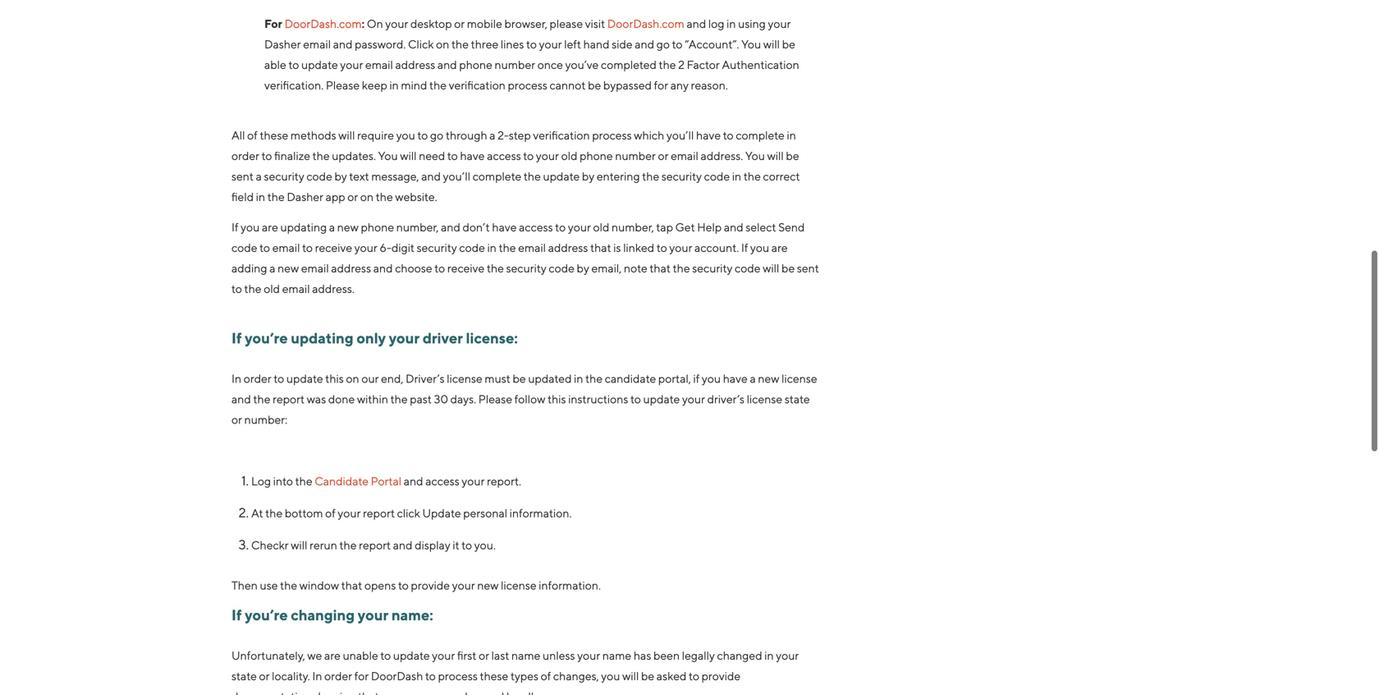 Task type: locate. For each thing, give the bounding box(es) containing it.
complete down the 2-
[[473, 170, 521, 183]]

0 vertical spatial was
[[307, 392, 326, 406]]

for inside unfortunately, we are unable to update your first or last name unless your name has been legally changed in your state or locality. in order for doordash to process these types of changes, you will be asked to provide documentation showing that your name was changed legally.
[[354, 669, 369, 683]]

report inside in order to update this on our end, driver's license must be updated in the candidate portal, if you have a new license and the report was done within the past 30 days. please follow this instructions to update your driver's license state or number:
[[273, 392, 305, 406]]

1 vertical spatial information.
[[539, 579, 601, 592]]

1 vertical spatial you're
[[245, 606, 288, 624]]

need
[[419, 149, 445, 163]]

or
[[454, 17, 465, 30], [658, 149, 669, 163], [347, 190, 358, 204], [231, 413, 242, 426], [479, 649, 489, 662], [259, 669, 270, 683]]

doordash.com link right the for
[[285, 17, 362, 30]]

in inside in order to update this on our end, driver's license must be updated in the candidate portal, if you have a new license and the report was done within the past 30 days. please follow this instructions to update your driver's license state or number:
[[231, 372, 241, 385]]

doordash.com
[[285, 17, 362, 30], [607, 17, 684, 30]]

0 vertical spatial on
[[436, 37, 449, 51]]

address. up if you're updating only your driver license:
[[312, 282, 355, 296]]

1 vertical spatial sent
[[797, 261, 819, 275]]

on inside in order to update this on our end, driver's license must be updated in the candidate portal, if you have a new license and the report was done within the past 30 days. please follow this instructions to update your driver's license state or number:
[[346, 372, 359, 385]]

0 vertical spatial phone
[[459, 58, 492, 71]]

the
[[451, 37, 469, 51], [659, 58, 676, 71], [429, 78, 447, 92], [312, 149, 330, 163], [524, 170, 541, 183], [642, 170, 659, 183], [744, 170, 761, 183], [267, 190, 285, 204], [376, 190, 393, 204], [499, 241, 516, 254], [487, 261, 504, 275], [673, 261, 690, 275], [244, 282, 261, 296], [585, 372, 603, 385], [253, 392, 270, 406], [390, 392, 408, 406], [295, 474, 312, 488], [265, 506, 283, 520], [339, 538, 357, 552], [280, 579, 297, 592]]

0 vertical spatial this
[[325, 372, 344, 385]]

be inside all of these methods will require you to go through a 2-step verification process which you'll have to complete in order to finalize the updates. you will need to have access to your old phone number or email address. you will be sent a security code by text message, and you'll complete the update by entering the security code in the correct field in the dasher app or on the website.
[[786, 149, 799, 163]]

doordash.com right the for
[[285, 17, 362, 30]]

update up verification.
[[301, 58, 338, 71]]

have
[[696, 128, 721, 142], [460, 149, 485, 163], [492, 220, 517, 234], [723, 372, 748, 385]]

we
[[307, 649, 322, 662]]

dasher inside the and log in using your dasher email and password. click on the three lines to your left hand side and go to "account". you will be able to update your email address and phone number once you've completed the 2 factor authentication verification. please keep in mind the verification process cannot be bypassed for any reason.
[[264, 37, 301, 51]]

0 vertical spatial of
[[247, 128, 258, 142]]

receive down don't
[[447, 261, 485, 275]]

message,
[[371, 170, 419, 183]]

1 vertical spatial old
[[593, 220, 609, 234]]

0 vertical spatial in
[[231, 372, 241, 385]]

changing
[[291, 606, 355, 624]]

1 vertical spatial was
[[438, 690, 457, 695]]

driver
[[423, 329, 463, 347]]

doordash.com link up side
[[607, 17, 684, 30]]

and inside all of these methods will require you to go through a 2-step verification process which you'll have to complete in order to finalize the updates. you will need to have access to your old phone number or email address. you will be sent a security code by text message, and you'll complete the update by entering the security code in the correct field in the dasher app or on the website.
[[421, 170, 441, 183]]

follow
[[514, 392, 545, 406]]

you're
[[245, 329, 288, 347], [245, 606, 288, 624]]

password.
[[355, 37, 406, 51]]

and inside in order to update this on our end, driver's license must be updated in the candidate portal, if you have a new license and the report was done within the past 30 days. please follow this instructions to update your driver's license state or number:
[[231, 392, 251, 406]]

0 vertical spatial address.
[[701, 149, 743, 163]]

2 doordash.com from the left
[[607, 17, 684, 30]]

in right legally
[[764, 649, 774, 662]]

order up showing
[[324, 669, 352, 683]]

on inside all of these methods will require you to go through a 2-step verification process which you'll have to complete in order to finalize the updates. you will need to have access to your old phone number or email address. you will be sent a security code by text message, and you'll complete the update by entering the security code in the correct field in the dasher app or on the website.
[[360, 190, 374, 204]]

documentation
[[231, 690, 311, 695]]

are down send
[[771, 241, 788, 254]]

sent inside if you are updating a new phone number, and don't have access to your old number, tap get help and select send code to email to receive your 6-digit security code in the email address that is linked to your account. if you are adding a new email address and choose to receive the security code by email, note that the security code will be sent to the old email address.
[[797, 261, 819, 275]]

unfortunately,
[[231, 649, 305, 662]]

new right adding
[[278, 261, 299, 275]]

which
[[634, 128, 664, 142]]

0 vertical spatial please
[[326, 78, 360, 92]]

0 horizontal spatial doordash.com
[[285, 17, 362, 30]]

1 vertical spatial phone
[[580, 149, 613, 163]]

1 vertical spatial state
[[231, 669, 257, 683]]

2 vertical spatial on
[[346, 372, 359, 385]]

was
[[307, 392, 326, 406], [438, 690, 457, 695]]

go inside all of these methods will require you to go through a 2-step verification process which you'll have to complete in order to finalize the updates. you will need to have access to your old phone number or email address. you will be sent a security code by text message, and you'll complete the update by entering the security code in the correct field in the dasher app or on the website.
[[430, 128, 444, 142]]

for down unable
[[354, 669, 369, 683]]

please left keep
[[326, 78, 360, 92]]

in
[[231, 372, 241, 385], [312, 669, 322, 683]]

address left is
[[548, 241, 588, 254]]

old up email,
[[593, 220, 609, 234]]

1 vertical spatial complete
[[473, 170, 521, 183]]

a inside in order to update this on our end, driver's license must be updated in the candidate portal, if you have a new license and the report was done within the past 30 days. please follow this instructions to update your driver's license state or number:
[[750, 372, 756, 385]]

0 vertical spatial order
[[231, 149, 259, 163]]

1 horizontal spatial this
[[548, 392, 566, 406]]

new
[[337, 220, 359, 234], [278, 261, 299, 275], [758, 372, 779, 385], [477, 579, 499, 592]]

personal
[[463, 506, 507, 520]]

1 vertical spatial address
[[548, 241, 588, 254]]

old down adding
[[264, 282, 280, 296]]

reason.
[[691, 78, 728, 92]]

2 vertical spatial process
[[438, 669, 478, 683]]

1 horizontal spatial phone
[[459, 58, 492, 71]]

number, up digit
[[396, 220, 439, 234]]

to down reason.
[[723, 128, 734, 142]]

old
[[561, 149, 577, 163], [593, 220, 609, 234], [264, 282, 280, 296]]

1 horizontal spatial address
[[395, 58, 435, 71]]

window
[[299, 579, 339, 592]]

by inside if you are updating a new phone number, and don't have access to your old number, tap get help and select send code to email to receive your 6-digit security code in the email address that is linked to your account. if you are adding a new email address and choose to receive the security code by email, note that the security code will be sent to the old email address.
[[577, 261, 589, 275]]

2 horizontal spatial of
[[541, 669, 551, 683]]

new down you.
[[477, 579, 499, 592]]

1 horizontal spatial are
[[324, 649, 341, 662]]

0 horizontal spatial receive
[[315, 241, 352, 254]]

and log in using your dasher email and password. click on the three lines to your left hand side and go to "account". you will be able to update your email address and phone number once you've completed the 2 factor authentication verification. please keep in mind the verification process cannot be bypassed for any reason.
[[264, 17, 799, 92]]

sent
[[231, 170, 254, 183], [797, 261, 819, 275]]

receive down app
[[315, 241, 352, 254]]

1 vertical spatial number
[[615, 149, 656, 163]]

verification inside all of these methods will require you to go through a 2-step verification process which you'll have to complete in order to finalize the updates. you will need to have access to your old phone number or email address. you will be sent a security code by text message, and you'll complete the update by entering the security code in the correct field in the dasher app or on the website.
[[533, 128, 590, 142]]

order up number:
[[244, 372, 271, 385]]

0 horizontal spatial in
[[231, 372, 241, 385]]

0 horizontal spatial address
[[331, 261, 371, 275]]

cannot
[[550, 78, 586, 92]]

have right don't
[[492, 220, 517, 234]]

you'll right which
[[667, 128, 694, 142]]

our
[[361, 372, 379, 385]]

0 horizontal spatial doordash.com link
[[285, 17, 362, 30]]

portal
[[371, 474, 402, 488]]

in inside in order to update this on our end, driver's license must be updated in the candidate portal, if you have a new license and the report was done within the past 30 days. please follow this instructions to update your driver's license state or number:
[[574, 372, 583, 385]]

be inside in order to update this on our end, driver's license must be updated in the candidate portal, if you have a new license and the report was done within the past 30 days. please follow this instructions to update your driver's license state or number:
[[513, 372, 526, 385]]

order inside all of these methods will require you to go through a 2-step verification process which you'll have to complete in order to finalize the updates. you will need to have access to your old phone number or email address. you will be sent a security code by text message, and you'll complete the update by entering the security code in the correct field in the dasher app or on the website.
[[231, 149, 259, 163]]

doordash.com link
[[285, 17, 362, 30], [607, 17, 684, 30]]

checkr
[[251, 538, 289, 552]]

1 vertical spatial order
[[244, 372, 271, 385]]

0 vertical spatial information.
[[510, 506, 572, 520]]

log into the candidate portal and access your report.
[[251, 474, 523, 488]]

will inside the and log in using your dasher email and password. click on the three lines to your left hand side and go to "account". you will be able to update your email address and phone number once you've completed the 2 factor authentication verification. please keep in mind the verification process cannot be bypassed for any reason.
[[763, 37, 780, 51]]

are
[[262, 220, 278, 234], [771, 241, 788, 254], [324, 649, 341, 662]]

1 vertical spatial address.
[[312, 282, 355, 296]]

finalize
[[274, 149, 310, 163]]

and right side
[[635, 37, 654, 51]]

for
[[654, 78, 668, 92], [354, 669, 369, 683]]

to
[[526, 37, 537, 51], [672, 37, 683, 51], [289, 58, 299, 71], [417, 128, 428, 142], [723, 128, 734, 142], [262, 149, 272, 163], [447, 149, 458, 163], [523, 149, 534, 163], [555, 220, 566, 234], [260, 241, 270, 254], [302, 241, 313, 254], [657, 241, 667, 254], [434, 261, 445, 275], [231, 282, 242, 296], [274, 372, 284, 385], [630, 392, 641, 406], [462, 538, 472, 552], [398, 579, 409, 592], [380, 649, 391, 662], [425, 669, 436, 683], [689, 669, 699, 683]]

be inside if you are updating a new phone number, and don't have access to your old number, tap get help and select send code to email to receive your 6-digit security code in the email address that is linked to your account. if you are adding a new email address and choose to receive the security code by email, note that the security code will be sent to the old email address.
[[782, 261, 795, 275]]

you inside all of these methods will require you to go through a 2-step verification process which you'll have to complete in order to finalize the updates. you will need to have access to your old phone number or email address. you will be sent a security code by text message, and you'll complete the update by entering the security code in the correct field in the dasher app or on the website.
[[396, 128, 415, 142]]

number inside all of these methods will require you to go through a 2-step verification process which you'll have to complete in order to finalize the updates. you will need to have access to your old phone number or email address. you will be sent a security code by text message, and you'll complete the update by entering the security code in the correct field in the dasher app or on the website.
[[615, 149, 656, 163]]

1 horizontal spatial number,
[[612, 220, 654, 234]]

2 vertical spatial access
[[425, 474, 459, 488]]

of right bottom
[[325, 506, 336, 520]]

1 doordash.com link from the left
[[285, 17, 362, 30]]

your
[[385, 17, 408, 30], [768, 17, 791, 30], [539, 37, 562, 51], [340, 58, 363, 71], [536, 149, 559, 163], [568, 220, 591, 234], [354, 241, 377, 254], [669, 241, 692, 254], [389, 329, 420, 347], [682, 392, 705, 406], [462, 474, 485, 488], [338, 506, 361, 520], [452, 579, 475, 592], [358, 606, 388, 624], [432, 649, 455, 662], [577, 649, 600, 662], [776, 649, 799, 662], [381, 690, 404, 695]]

to right "able"
[[289, 58, 299, 71]]

access
[[487, 149, 521, 163], [519, 220, 553, 234], [425, 474, 459, 488]]

1 horizontal spatial verification
[[533, 128, 590, 142]]

once
[[537, 58, 563, 71]]

it
[[453, 538, 459, 552]]

updating left 'only'
[[291, 329, 354, 347]]

1 vertical spatial for
[[354, 669, 369, 683]]

this
[[325, 372, 344, 385], [548, 392, 566, 406]]

2-
[[498, 128, 509, 142]]

2 horizontal spatial process
[[592, 128, 632, 142]]

on inside the and log in using your dasher email and password. click on the three lines to your left hand side and go to "account". you will be able to update your email address and phone number once you've completed the 2 factor authentication verification. please keep in mind the verification process cannot be bypassed for any reason.
[[436, 37, 449, 51]]

email
[[303, 37, 331, 51], [365, 58, 393, 71], [671, 149, 698, 163], [272, 241, 300, 254], [518, 241, 546, 254], [301, 261, 329, 275], [282, 282, 310, 296]]

0 horizontal spatial please
[[326, 78, 360, 92]]

hand
[[583, 37, 610, 51]]

go up need
[[430, 128, 444, 142]]

update left "entering"
[[543, 170, 580, 183]]

1 vertical spatial access
[[519, 220, 553, 234]]

of inside unfortunately, we are unable to update your first or last name unless your name has been legally changed in your state or locality. in order for doordash to process these types of changes, you will be asked to provide documentation showing that your name was changed legally.
[[541, 669, 551, 683]]

please
[[326, 78, 360, 92], [478, 392, 512, 406]]

will down select
[[763, 261, 779, 275]]

1 you're from the top
[[245, 329, 288, 347]]

adding
[[231, 261, 267, 275]]

0 horizontal spatial name
[[406, 690, 435, 695]]

end,
[[381, 372, 403, 385]]

updates.
[[332, 149, 376, 163]]

1 vertical spatial in
[[312, 669, 322, 683]]

that
[[590, 241, 611, 254], [650, 261, 671, 275], [341, 579, 362, 592], [358, 690, 379, 695]]

these inside all of these methods will require you to go through a 2-step verification process which you'll have to complete in order to finalize the updates. you will need to have access to your old phone number or email address. you will be sent a security code by text message, and you'll complete the update by entering the security code in the correct field in the dasher app or on the website.
[[260, 128, 288, 142]]

0 horizontal spatial verification
[[449, 78, 506, 92]]

provide inside unfortunately, we are unable to update your first or last name unless your name has been legally changed in your state or locality. in order for doordash to process these types of changes, you will be asked to provide documentation showing that your name was changed legally.
[[702, 669, 741, 683]]

methods
[[290, 128, 336, 142]]

you down select
[[750, 241, 769, 254]]

update
[[422, 506, 461, 520]]

in right field
[[256, 190, 265, 204]]

2 vertical spatial order
[[324, 669, 352, 683]]

was inside in order to update this on our end, driver's license must be updated in the candidate portal, if you have a new license and the report was done within the past 30 days. please follow this instructions to update your driver's license state or number:
[[307, 392, 326, 406]]

was left legally.
[[438, 690, 457, 695]]

report up number:
[[273, 392, 305, 406]]

1 vertical spatial provide
[[702, 669, 741, 683]]

1 vertical spatial on
[[360, 190, 374, 204]]

1 vertical spatial changed
[[459, 690, 504, 695]]

0 horizontal spatial state
[[231, 669, 257, 683]]

code up app
[[306, 170, 332, 183]]

0 vertical spatial provide
[[411, 579, 450, 592]]

that inside unfortunately, we are unable to update your first or last name unless your name has been legally changed in your state or locality. in order for doordash to process these types of changes, you will be asked to provide documentation showing that your name was changed legally.
[[358, 690, 379, 695]]

sent up field
[[231, 170, 254, 183]]

old inside all of these methods will require you to go through a 2-step verification process which you'll have to complete in order to finalize the updates. you will need to have access to your old phone number or email address. you will be sent a security code by text message, and you'll complete the update by entering the security code in the correct field in the dasher app or on the website.
[[561, 149, 577, 163]]

1 vertical spatial dasher
[[287, 190, 323, 204]]

updating inside if you are updating a new phone number, and don't have access to your old number, tap get help and select send code to email to receive your 6-digit security code in the email address that is linked to your account. if you are adding a new email address and choose to receive the security code by email, note that the security code will be sent to the old email address.
[[280, 220, 327, 234]]

0 vertical spatial you'll
[[667, 128, 694, 142]]

report
[[273, 392, 305, 406], [363, 506, 395, 520], [359, 538, 391, 552]]

verification right step
[[533, 128, 590, 142]]

please inside the and log in using your dasher email and password. click on the three lines to your left hand side and go to "account". you will be able to update your email address and phone number once you've completed the 2 factor authentication verification. please keep in mind the verification process cannot be bypassed for any reason.
[[326, 78, 360, 92]]

1 horizontal spatial these
[[480, 669, 508, 683]]

then use the window that opens to provide your new license information.
[[231, 579, 601, 592]]

name up the 'types'
[[511, 649, 540, 662]]

process inside all of these methods will require you to go through a 2-step verification process which you'll have to complete in order to finalize the updates. you will need to have access to your old phone number or email address. you will be sent a security code by text message, and you'll complete the update by entering the security code in the correct field in the dasher app or on the website.
[[592, 128, 632, 142]]

if down adding
[[231, 329, 242, 347]]

state right the driver's
[[785, 392, 810, 406]]

are inside unfortunately, we are unable to update your first or last name unless your name has been legally changed in your state or locality. in order for doordash to process these types of changes, you will be asked to provide documentation showing that your name was changed legally.
[[324, 649, 341, 662]]

driver's
[[707, 392, 745, 406]]

0 vertical spatial go
[[656, 37, 670, 51]]

process down first
[[438, 669, 478, 683]]

2 vertical spatial old
[[264, 282, 280, 296]]

process left which
[[592, 128, 632, 142]]

number down lines
[[495, 58, 535, 71]]

name down the doordash
[[406, 690, 435, 695]]

you're down adding
[[245, 329, 288, 347]]

1 horizontal spatial go
[[656, 37, 670, 51]]

dasher left app
[[287, 190, 323, 204]]

1 horizontal spatial in
[[312, 669, 322, 683]]

if down field
[[231, 220, 238, 234]]

be up correct
[[786, 149, 799, 163]]

access inside all of these methods will require you to go through a 2-step verification process which you'll have to complete in order to finalize the updates. you will need to have access to your old phone number or email address. you will be sent a security code by text message, and you'll complete the update by entering the security code in the correct field in the dasher app or on the website.
[[487, 149, 521, 163]]

a
[[489, 128, 495, 142], [256, 170, 262, 183], [329, 220, 335, 234], [269, 261, 275, 275], [750, 372, 756, 385]]

1 horizontal spatial please
[[478, 392, 512, 406]]

0 horizontal spatial sent
[[231, 170, 254, 183]]

if you're changing your name:
[[231, 606, 433, 624]]

go up completed on the top of page
[[656, 37, 670, 51]]

you'll
[[667, 128, 694, 142], [443, 170, 470, 183]]

2 you're from the top
[[245, 606, 288, 624]]

1 vertical spatial these
[[480, 669, 508, 683]]

receive
[[315, 241, 352, 254], [447, 261, 485, 275]]

if
[[693, 372, 700, 385]]

click
[[408, 37, 434, 51]]

1 vertical spatial updating
[[291, 329, 354, 347]]

1 vertical spatial of
[[325, 506, 336, 520]]

2 vertical spatial are
[[324, 649, 341, 662]]

through
[[446, 128, 487, 142]]

1 horizontal spatial state
[[785, 392, 810, 406]]

1 number, from the left
[[396, 220, 439, 234]]

0 horizontal spatial changed
[[459, 690, 504, 695]]

0 vertical spatial updating
[[280, 220, 327, 234]]

:
[[362, 17, 365, 30]]

report.
[[487, 474, 521, 488]]

0 horizontal spatial on
[[346, 372, 359, 385]]

access down the 2-
[[487, 149, 521, 163]]

security up choose
[[417, 241, 457, 254]]

legally
[[682, 649, 715, 662]]

in order to update this on our end, driver's license must be updated in the candidate portal, if you have a new license and the report was done within the past 30 days. please follow this instructions to update your driver's license state or number:
[[231, 372, 817, 426]]

verification inside the and log in using your dasher email and password. click on the three lines to your left hand side and go to "account". you will be able to update your email address and phone number once you've completed the 2 factor authentication verification. please keep in mind the verification process cannot be bypassed for any reason.
[[449, 78, 506, 92]]

1 horizontal spatial old
[[561, 149, 577, 163]]

app
[[326, 190, 345, 204]]

in inside unfortunately, we are unable to update your first or last name unless your name has been legally changed in your state or locality. in order for doordash to process these types of changes, you will be asked to provide documentation showing that your name was changed legally.
[[312, 669, 322, 683]]

that down the doordash
[[358, 690, 379, 695]]

0 horizontal spatial phone
[[361, 220, 394, 234]]

2 horizontal spatial on
[[436, 37, 449, 51]]

0 horizontal spatial provide
[[411, 579, 450, 592]]

1 horizontal spatial was
[[438, 690, 457, 695]]

1 horizontal spatial for
[[654, 78, 668, 92]]

2 vertical spatial phone
[[361, 220, 394, 234]]

please down must
[[478, 392, 512, 406]]

code down the account.
[[735, 261, 761, 275]]

access up update
[[425, 474, 459, 488]]

changed
[[717, 649, 762, 662], [459, 690, 504, 695]]

of inside all of these methods will require you to go through a 2-step verification process which you'll have to complete in order to finalize the updates. you will need to have access to your old phone number or email address. you will be sent a security code by text message, and you'll complete the update by entering the security code in the correct field in the dasher app or on the website.
[[247, 128, 258, 142]]

tap
[[656, 220, 673, 234]]

order down all
[[231, 149, 259, 163]]

these inside unfortunately, we are unable to update your first or last name unless your name has been legally changed in your state or locality. in order for doordash to process these types of changes, you will be asked to provide documentation showing that your name was changed legally.
[[480, 669, 508, 683]]

1 horizontal spatial of
[[325, 506, 336, 520]]

on down text
[[360, 190, 374, 204]]

legally.
[[506, 690, 541, 695]]

0 vertical spatial dasher
[[264, 37, 301, 51]]

you right require
[[396, 128, 415, 142]]

you're for updating
[[245, 329, 288, 347]]

1 horizontal spatial process
[[508, 78, 547, 92]]

address up mind
[[395, 58, 435, 71]]

if down then
[[231, 606, 242, 624]]

0 vertical spatial report
[[273, 392, 305, 406]]

provide down legally
[[702, 669, 741, 683]]

0 vertical spatial are
[[262, 220, 278, 234]]

0 vertical spatial you're
[[245, 329, 288, 347]]

0 vertical spatial state
[[785, 392, 810, 406]]

types
[[511, 669, 539, 683]]

this up done
[[325, 372, 344, 385]]

provide
[[411, 579, 450, 592], [702, 669, 741, 683]]

are right we
[[324, 649, 341, 662]]

will
[[763, 37, 780, 51], [338, 128, 355, 142], [400, 149, 417, 163], [767, 149, 784, 163], [763, 261, 779, 275], [291, 538, 307, 552], [622, 669, 639, 683]]

name left has on the left bottom of the page
[[602, 649, 631, 662]]

dasher
[[264, 37, 301, 51], [287, 190, 323, 204]]

0 horizontal spatial was
[[307, 392, 326, 406]]

1 horizontal spatial on
[[360, 190, 374, 204]]

0 vertical spatial number
[[495, 58, 535, 71]]

address inside the and log in using your dasher email and password. click on the three lines to your left hand side and go to "account". you will be able to update your email address and phone number once you've completed the 2 factor authentication verification. please keep in mind the verification process cannot be bypassed for any reason.
[[395, 58, 435, 71]]

will up the authentication
[[763, 37, 780, 51]]

to down candidate
[[630, 392, 641, 406]]

0 vertical spatial receive
[[315, 241, 352, 254]]

note
[[624, 261, 647, 275]]

1 vertical spatial verification
[[533, 128, 590, 142]]

update up the doordash
[[393, 649, 430, 662]]

license:
[[466, 329, 518, 347]]

of right all
[[247, 128, 258, 142]]

0 horizontal spatial you'll
[[443, 170, 470, 183]]

code left email,
[[549, 261, 575, 275]]

2 horizontal spatial phone
[[580, 149, 613, 163]]

visit
[[585, 17, 605, 30]]

field
[[231, 190, 254, 204]]

in inside if you are updating a new phone number, and don't have access to your old number, tap get help and select send code to email to receive your 6-digit security code in the email address that is linked to your account. if you are adding a new email address and choose to receive the security code by email, note that the security code will be sent to the old email address.
[[487, 241, 497, 254]]

and left display
[[393, 538, 413, 552]]

0 horizontal spatial address.
[[312, 282, 355, 296]]

complete
[[736, 128, 785, 142], [473, 170, 521, 183]]

number:
[[244, 413, 287, 426]]

1 vertical spatial are
[[771, 241, 788, 254]]



Task type: describe. For each thing, give the bounding box(es) containing it.
any
[[670, 78, 689, 92]]

candidate portal link
[[315, 474, 402, 488]]

email,
[[591, 261, 622, 275]]

for doordash.com : on your desktop or mobile browser, please visit doordash.com
[[264, 17, 684, 30]]

to up '2'
[[672, 37, 683, 51]]

bypassed
[[603, 78, 652, 92]]

keep
[[362, 78, 387, 92]]

driver's
[[406, 372, 445, 385]]

to right need
[[447, 149, 458, 163]]

changes,
[[553, 669, 599, 683]]

to left finalize at the left
[[262, 149, 272, 163]]

if for if you're changing your name:
[[231, 606, 242, 624]]

unfortunately, we are unable to update your first or last name unless your name has been legally changed in your state or locality. in order for doordash to process these types of changes, you will be asked to provide documentation showing that your name was changed legally.
[[231, 649, 799, 695]]

at
[[251, 506, 263, 520]]

be up the authentication
[[782, 37, 795, 51]]

new inside in order to update this on our end, driver's license must be updated in the candidate portal, if you have a new license and the report was done within the past 30 days. please follow this instructions to update your driver's license state or number:
[[758, 372, 779, 385]]

security up the license:
[[506, 261, 546, 275]]

1 vertical spatial you'll
[[443, 170, 470, 183]]

that left is
[[590, 241, 611, 254]]

update inside unfortunately, we are unable to update your first or last name unless your name has been legally changed in your state or locality. in order for doordash to process these types of changes, you will be asked to provide documentation showing that your name was changed legally.
[[393, 649, 430, 662]]

order inside in order to update this on our end, driver's license must be updated in the candidate portal, if you have a new license and the report was done within the past 30 days. please follow this instructions to update your driver's license state or number:
[[244, 372, 271, 385]]

have inside if you are updating a new phone number, and don't have access to your old number, tap get help and select send code to email to receive your 6-digit security code in the email address that is linked to your account. if you are adding a new email address and choose to receive the security code by email, note that the security code will be sent to the old email address.
[[492, 220, 517, 234]]

to right it
[[462, 538, 472, 552]]

don't
[[463, 220, 490, 234]]

using
[[738, 17, 766, 30]]

1 horizontal spatial you'll
[[667, 128, 694, 142]]

three
[[471, 37, 498, 51]]

verification.
[[264, 78, 324, 92]]

you up message,
[[378, 149, 398, 163]]

or down which
[[658, 149, 669, 163]]

to up the doordash
[[380, 649, 391, 662]]

desktop
[[410, 17, 452, 30]]

log
[[708, 17, 724, 30]]

access inside if you are updating a new phone number, and don't have access to your old number, tap get help and select send code to email to receive your 6-digit security code in the email address that is linked to your account. if you are adding a new email address and choose to receive the security code by email, note that the security code will be sent to the old email address.
[[519, 220, 553, 234]]

1 horizontal spatial name
[[511, 649, 540, 662]]

30
[[434, 392, 448, 406]]

and right portal
[[404, 474, 423, 488]]

2 horizontal spatial old
[[593, 220, 609, 234]]

portal,
[[658, 372, 691, 385]]

your inside all of these methods will require you to go through a 2-step verification process which you'll have to complete in order to finalize the updates. you will need to have access to your old phone number or email address. you will be sent a security code by text message, and you'll complete the update by entering the security code in the correct field in the dasher app or on the website.
[[536, 149, 559, 163]]

correct
[[763, 170, 800, 183]]

order inside unfortunately, we are unable to update your first or last name unless your name has been legally changed in your state or locality. in order for doordash to process these types of changes, you will be asked to provide documentation showing that your name was changed legally.
[[324, 669, 352, 683]]

2
[[678, 58, 685, 71]]

and left don't
[[441, 220, 460, 234]]

or right app
[[347, 190, 358, 204]]

to down all of these methods will require you to go through a 2-step verification process which you'll have to complete in order to finalize the updates. you will need to have access to your old phone number or email address. you will be sent a security code by text message, and you'll complete the update by entering the security code in the correct field in the dasher app or on the website.
[[555, 220, 566, 234]]

side
[[612, 37, 633, 51]]

past
[[410, 392, 432, 406]]

sent inside all of these methods will require you to go through a 2-step verification process which you'll have to complete in order to finalize the updates. you will need to have access to your old phone number or email address. you will be sent a security code by text message, and you'll complete the update by entering the security code in the correct field in the dasher app or on the website.
[[231, 170, 254, 183]]

0 vertical spatial changed
[[717, 649, 762, 662]]

is
[[613, 241, 621, 254]]

instructions
[[568, 392, 628, 406]]

for
[[264, 17, 282, 30]]

update up number:
[[286, 372, 323, 385]]

in right keep
[[389, 78, 399, 92]]

2 horizontal spatial are
[[771, 241, 788, 254]]

click
[[397, 506, 420, 520]]

use
[[260, 579, 278, 592]]

step
[[509, 128, 531, 142]]

will left the rerun
[[291, 538, 307, 552]]

will inside if you are updating a new phone number, and don't have access to your old number, tap get help and select send code to email to receive your 6-digit security code in the email address that is linked to your account. if you are adding a new email address and choose to receive the security code by email, note that the security code will be sent to the old email address.
[[763, 261, 779, 275]]

email inside all of these methods will require you to go through a 2-step verification process which you'll have to complete in order to finalize the updates. you will need to have access to your old phone number or email address. you will be sent a security code by text message, and you'll complete the update by entering the security code in the correct field in the dasher app or on the website.
[[671, 149, 698, 163]]

into
[[273, 474, 293, 488]]

that left opens
[[341, 579, 362, 592]]

update inside the and log in using your dasher email and password. click on the three lines to your left hand side and go to "account". you will be able to update your email address and phone number once you've completed the 2 factor authentication verification. please keep in mind the verification process cannot be bypassed for any reason.
[[301, 58, 338, 71]]

asked
[[657, 669, 687, 683]]

you've
[[565, 58, 599, 71]]

address. inside if you are updating a new phone number, and don't have access to your old number, tap get help and select send code to email to receive your 6-digit security code in the email address that is linked to your account. if you are adding a new email address and choose to receive the security code by email, note that the security code will be sent to the old email address.
[[312, 282, 355, 296]]

to down step
[[523, 149, 534, 163]]

then
[[231, 579, 258, 592]]

by left text
[[335, 170, 347, 183]]

are for if you are updating a new phone number, and don't have access to your old number, tap get help and select send code to email to receive your 6-digit security code in the email address that is linked to your account. if you are adding a new email address and choose to receive the security code by email, note that the security code will be sent to the old email address.
[[262, 220, 278, 234]]

lines
[[501, 37, 524, 51]]

in inside unfortunately, we are unable to update your first or last name unless your name has been legally changed in your state or locality. in order for doordash to process these types of changes, you will be asked to provide documentation showing that your name was changed legally.
[[764, 649, 774, 662]]

be down you've
[[588, 78, 601, 92]]

and left password.
[[333, 37, 353, 51]]

updated
[[528, 372, 572, 385]]

require
[[357, 128, 394, 142]]

have down through
[[460, 149, 485, 163]]

account.
[[695, 241, 739, 254]]

has
[[634, 649, 651, 662]]

you inside the and log in using your dasher email and password. click on the three lines to your left hand side and go to "account". you will be able to update your email address and phone number once you've completed the 2 factor authentication verification. please keep in mind the verification process cannot be bypassed for any reason.
[[741, 37, 761, 51]]

and right "help"
[[724, 220, 743, 234]]

at the bottom of your report click update personal information.
[[251, 506, 572, 520]]

or inside in order to update this on our end, driver's license must be updated in the candidate portal, if you have a new license and the report was done within the past 30 days. please follow this instructions to update your driver's license state or number:
[[231, 413, 242, 426]]

to right opens
[[398, 579, 409, 592]]

dasher inside all of these methods will require you to go through a 2-step verification process which you'll have to complete in order to finalize the updates. you will need to have access to your old phone number or email address. you will be sent a security code by text message, and you'll complete the update by entering the security code in the correct field in the dasher app or on the website.
[[287, 190, 323, 204]]

website.
[[395, 190, 437, 204]]

to down tap
[[657, 241, 667, 254]]

candidate
[[315, 474, 369, 488]]

you inside in order to update this on our end, driver's license must be updated in the candidate portal, if you have a new license and the report was done within the past 30 days. please follow this instructions to update your driver's license state or number:
[[702, 372, 721, 385]]

have down reason.
[[696, 128, 721, 142]]

rerun
[[310, 538, 337, 552]]

update down portal,
[[643, 392, 680, 406]]

you inside unfortunately, we are unable to update your first or last name unless your name has been legally changed in your state or locality. in order for doordash to process these types of changes, you will be asked to provide documentation showing that your name was changed legally.
[[601, 669, 620, 683]]

to right lines
[[526, 37, 537, 51]]

entering
[[597, 170, 640, 183]]

if down select
[[741, 241, 748, 254]]

to up adding
[[260, 241, 270, 254]]

been
[[653, 649, 680, 662]]

2 vertical spatial address
[[331, 261, 371, 275]]

1 doordash.com from the left
[[285, 17, 362, 30]]

to right choose
[[434, 261, 445, 275]]

opens
[[364, 579, 396, 592]]

and down desktop
[[437, 58, 457, 71]]

you down field
[[241, 220, 260, 234]]

on
[[367, 17, 383, 30]]

in up correct
[[787, 128, 796, 142]]

showing
[[313, 690, 356, 695]]

done
[[328, 392, 355, 406]]

help
[[697, 220, 722, 234]]

to up number:
[[274, 372, 284, 385]]

mobile
[[467, 17, 502, 30]]

all
[[231, 128, 245, 142]]

code down don't
[[459, 241, 485, 254]]

completed
[[601, 58, 657, 71]]

0 horizontal spatial complete
[[473, 170, 521, 183]]

will up correct
[[767, 149, 784, 163]]

process inside the and log in using your dasher email and password. click on the three lines to your left hand side and go to "account". you will be able to update your email address and phone number once you've completed the 2 factor authentication verification. please keep in mind the verification process cannot be bypassed for any reason.
[[508, 78, 547, 92]]

security down finalize at the left
[[264, 170, 304, 183]]

choose
[[395, 261, 432, 275]]

phone inside all of these methods will require you to go through a 2-step verification process which you'll have to complete in order to finalize the updates. you will need to have access to your old phone number or email address. you will be sent a security code by text message, and you'll complete the update by entering the security code in the correct field in the dasher app or on the website.
[[580, 149, 613, 163]]

2 number, from the left
[[612, 220, 654, 234]]

for inside the and log in using your dasher email and password. click on the three lines to your left hand side and go to "account". you will be able to update your email address and phone number once you've completed the 2 factor authentication verification. please keep in mind the verification process cannot be bypassed for any reason.
[[654, 78, 668, 92]]

locality.
[[272, 669, 310, 683]]

all of these methods will require you to go through a 2-step verification process which you'll have to complete in order to finalize the updates. you will need to have access to your old phone number or email address. you will be sent a security code by text message, and you'll complete the update by entering the security code in the correct field in the dasher app or on the website.
[[231, 128, 800, 204]]

and down 6-
[[373, 261, 393, 275]]

by left "entering"
[[582, 170, 594, 183]]

doordash
[[371, 669, 423, 683]]

to left 6-
[[302, 241, 313, 254]]

and left log
[[687, 17, 706, 30]]

will inside unfortunately, we are unable to update your first or last name unless your name has been legally changed in your state or locality. in order for doordash to process these types of changes, you will be asked to provide documentation showing that your name was changed legally.
[[622, 669, 639, 683]]

mind
[[401, 78, 427, 92]]

if for if you're updating only your driver license:
[[231, 329, 242, 347]]

select
[[746, 220, 776, 234]]

or up documentation
[[259, 669, 270, 683]]

2 vertical spatial report
[[359, 538, 391, 552]]

if you're updating only your driver license:
[[231, 329, 518, 347]]

or left the mobile
[[454, 17, 465, 30]]

unless
[[543, 649, 575, 662]]

2 doordash.com link from the left
[[607, 17, 684, 30]]

will up updates.
[[338, 128, 355, 142]]

1 vertical spatial this
[[548, 392, 566, 406]]

factor
[[687, 58, 720, 71]]

was inside unfortunately, we are unable to update your first or last name unless your name has been legally changed in your state or locality. in order for doordash to process these types of changes, you will be asked to provide documentation showing that your name was changed legally.
[[438, 690, 457, 695]]

state inside in order to update this on our end, driver's license must be updated in the candidate portal, if you have a new license and the report was done within the past 30 days. please follow this instructions to update your driver's license state or number:
[[785, 392, 810, 406]]

2 horizontal spatial address
[[548, 241, 588, 254]]

update inside all of these methods will require you to go through a 2-step verification process which you'll have to complete in order to finalize the updates. you will need to have access to your old phone number or email address. you will be sent a security code by text message, and you'll complete the update by entering the security code in the correct field in the dasher app or on the website.
[[543, 170, 580, 183]]

only
[[357, 329, 386, 347]]

code up adding
[[231, 241, 257, 254]]

or left the last
[[479, 649, 489, 662]]

name:
[[392, 606, 433, 624]]

candidate
[[605, 372, 656, 385]]

in right log
[[727, 17, 736, 30]]

your inside in order to update this on our end, driver's license must be updated in the candidate portal, if you have a new license and the report was done within the past 30 days. please follow this instructions to update your driver's license state or number:
[[682, 392, 705, 406]]

1 horizontal spatial complete
[[736, 128, 785, 142]]

if for if you are updating a new phone number, and don't have access to your old number, tap get help and select send code to email to receive your 6-digit security code in the email address that is linked to your account. if you are adding a new email address and choose to receive the security code by email, note that the security code will be sent to the old email address.
[[231, 220, 238, 234]]

security down the account.
[[692, 261, 733, 275]]

digit
[[392, 241, 415, 254]]

be inside unfortunately, we are unable to update your first or last name unless your name has been legally changed in your state or locality. in order for doordash to process these types of changes, you will be asked to provide documentation showing that your name was changed legally.
[[641, 669, 654, 683]]

that right 'note'
[[650, 261, 671, 275]]

to up need
[[417, 128, 428, 142]]

to right the doordash
[[425, 669, 436, 683]]

get
[[675, 220, 695, 234]]

to down adding
[[231, 282, 242, 296]]

phone inside the and log in using your dasher email and password. click on the three lines to your left hand side and go to "account". you will be able to update your email address and phone number once you've completed the 2 factor authentication verification. please keep in mind the verification process cannot be bypassed for any reason.
[[459, 58, 492, 71]]

if you are updating a new phone number, and don't have access to your old number, tap get help and select send code to email to receive your 6-digit security code in the email address that is linked to your account. if you are adding a new email address and choose to receive the security code by email, note that the security code will be sent to the old email address.
[[231, 220, 819, 296]]

send
[[778, 220, 805, 234]]

code up "help"
[[704, 170, 730, 183]]

first
[[457, 649, 476, 662]]

phone inside if you are updating a new phone number, and don't have access to your old number, tap get help and select send code to email to receive your 6-digit security code in the email address that is linked to your account. if you are adding a new email address and choose to receive the security code by email, note that the security code will be sent to the old email address.
[[361, 220, 394, 234]]

checkr will rerun the report and display it to you.
[[251, 538, 496, 552]]

are for unfortunately, we are unable to update your first or last name unless your name has been legally changed in your state or locality. in order for doordash to process these types of changes, you will be asked to provide documentation showing that your name was changed legally.
[[324, 649, 341, 662]]

please inside in order to update this on our end, driver's license must be updated in the candidate portal, if you have a new license and the report was done within the past 30 days. please follow this instructions to update your driver's license state or number:
[[478, 392, 512, 406]]

security up the get
[[662, 170, 702, 183]]

go inside the and log in using your dasher email and password. click on the three lines to your left hand side and go to "account". you will be able to update your email address and phone number once you've completed the 2 factor authentication verification. please keep in mind the verification process cannot be bypassed for any reason.
[[656, 37, 670, 51]]

you.
[[474, 538, 496, 552]]

you up correct
[[745, 149, 765, 163]]

0 horizontal spatial old
[[264, 282, 280, 296]]

1 vertical spatial report
[[363, 506, 395, 520]]

left
[[564, 37, 581, 51]]

address. inside all of these methods will require you to go through a 2-step verification process which you'll have to complete in order to finalize the updates. you will need to have access to your old phone number or email address. you will be sent a security code by text message, and you'll complete the update by entering the security code in the correct field in the dasher app or on the website.
[[701, 149, 743, 163]]

2 horizontal spatial name
[[602, 649, 631, 662]]

authentication
[[722, 58, 799, 71]]

to down legally
[[689, 669, 699, 683]]

log
[[251, 474, 271, 488]]

number inside the and log in using your dasher email and password. click on the three lines to your left hand side and go to "account". you will be able to update your email address and phone number once you've completed the 2 factor authentication verification. please keep in mind the verification process cannot be bypassed for any reason.
[[495, 58, 535, 71]]

you're for changing
[[245, 606, 288, 624]]

1 vertical spatial receive
[[447, 261, 485, 275]]

state inside unfortunately, we are unable to update your first or last name unless your name has been legally changed in your state or locality. in order for doordash to process these types of changes, you will be asked to provide documentation showing that your name was changed legally.
[[231, 669, 257, 683]]

in left correct
[[732, 170, 741, 183]]

must
[[485, 372, 510, 385]]

new down app
[[337, 220, 359, 234]]

process inside unfortunately, we are unable to update your first or last name unless your name has been legally changed in your state or locality. in order for doordash to process these types of changes, you will be asked to provide documentation showing that your name was changed legally.
[[438, 669, 478, 683]]

have inside in order to update this on our end, driver's license must be updated in the candidate portal, if you have a new license and the report was done within the past 30 days. please follow this instructions to update your driver's license state or number:
[[723, 372, 748, 385]]

will left need
[[400, 149, 417, 163]]



Task type: vqa. For each thing, say whether or not it's contained in the screenshot.
the rightmost complete
yes



